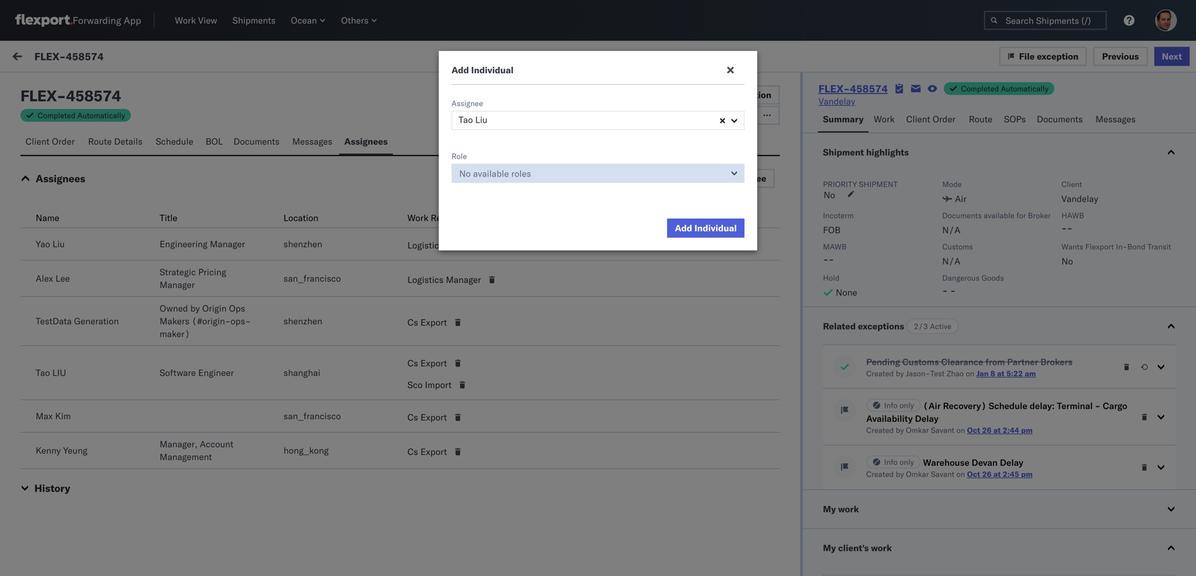 Task type: locate. For each thing, give the bounding box(es) containing it.
2 info from the top
[[885, 457, 898, 467]]

documents down 'air'
[[943, 211, 982, 220]]

5 resize handle column header from the left
[[1174, 106, 1189, 241]]

oct for devan
[[968, 469, 981, 479]]

savant
[[424, 53, 449, 63], [931, 425, 955, 435], [931, 469, 955, 479]]

work left view at the top
[[175, 15, 196, 26]]

0 horizontal spatial exception
[[730, 89, 772, 100]]

on down recovery)
[[957, 425, 966, 435]]

messages right actions
[[1096, 113, 1136, 125]]

maker)
[[160, 328, 190, 339]]

0 horizontal spatial import
[[95, 52, 121, 63]]

-
[[57, 86, 66, 105], [1062, 222, 1068, 234], [1068, 222, 1073, 234], [824, 254, 829, 265], [829, 254, 835, 265], [943, 285, 948, 296], [951, 285, 956, 296], [1096, 400, 1101, 411]]

info
[[885, 401, 898, 410], [885, 457, 898, 467]]

- inside (air recovery) schedule delay: terminal - cargo availability delay
[[1096, 400, 1101, 411]]

0 horizontal spatial related
[[627, 111, 653, 120]]

3 cs export from the top
[[408, 412, 447, 423]]

liu
[[475, 114, 488, 125], [52, 238, 65, 249]]

0 vertical spatial schedule
[[156, 136, 193, 147]]

documents inside documents available for broker n/a
[[943, 211, 982, 220]]

created for (air recovery) schedule delay: terminal - cargo availability delay
[[867, 425, 894, 435]]

1 shenzhen from the top
[[284, 238, 323, 249]]

4 resize handle column header from the left
[[1043, 106, 1058, 241]]

2 vertical spatial created
[[867, 469, 894, 479]]

dangerous
[[943, 273, 980, 283]]

1 (0) from the left
[[59, 81, 75, 92]]

related
[[627, 111, 653, 120], [824, 321, 856, 332]]

file exception up item/shipment
[[712, 89, 772, 100]]

related down none
[[824, 321, 856, 332]]

(air
[[924, 400, 941, 411]]

external
[[20, 81, 56, 92]]

0 horizontal spatial order
[[52, 136, 75, 147]]

458574 up add individual button
[[653, 206, 686, 217]]

my work up external
[[13, 49, 69, 67]]

oct down warehouse devan delay
[[968, 469, 981, 479]]

(0)
[[59, 81, 75, 92], [119, 81, 136, 92]]

related work item/shipment
[[627, 111, 726, 120]]

tao for tao liu
[[459, 114, 473, 125]]

0 vertical spatial tao
[[459, 114, 473, 125]]

san_francisco down location
[[284, 273, 341, 284]]

1 horizontal spatial liu
[[475, 114, 488, 125]]

1 vertical spatial flexport
[[1086, 242, 1115, 251]]

1 vertical spatial assignees
[[36, 172, 85, 185]]

tao up "role"
[[459, 114, 473, 125]]

info for (air recovery) schedule delay: terminal - cargo availability delay
[[885, 401, 898, 410]]

n/a up the dangerous
[[943, 256, 961, 267]]

1 vertical spatial automatically
[[77, 111, 125, 120]]

vandelay down priority shipment
[[845, 206, 882, 217]]

3 resize handle column header from the left
[[824, 106, 839, 241]]

flexport. image
[[15, 14, 73, 27]]

flex-
[[34, 50, 66, 63], [819, 82, 850, 95]]

for
[[1017, 211, 1027, 220]]

only up availability
[[900, 401, 915, 410]]

1 vertical spatial my work
[[824, 503, 860, 515]]

2 cs from the top
[[408, 358, 418, 369]]

omkar for warehouse devan delay
[[906, 469, 929, 479]]

completed automatically down flex - 458574
[[38, 111, 125, 120]]

air
[[956, 193, 967, 204]]

ops-
[[231, 315, 251, 327]]

1 vertical spatial delay
[[1001, 457, 1024, 468]]

resize handle column header for client
[[1043, 106, 1058, 241]]

my work inside button
[[824, 503, 860, 515]]

completed automatically
[[962, 84, 1049, 93], [38, 111, 125, 120]]

by
[[190, 303, 200, 314], [896, 369, 904, 378], [896, 425, 904, 435], [896, 469, 904, 479]]

1 vertical spatial only
[[900, 457, 915, 467]]

jie
[[127, 138, 138, 149]]

0 vertical spatial liu
[[475, 114, 488, 125]]

0 vertical spatial san_francisco
[[284, 273, 341, 284]]

info only for (air
[[885, 401, 915, 410]]

manager
[[210, 238, 245, 249], [446, 240, 481, 251], [446, 274, 481, 285], [160, 279, 195, 290]]

2 export from the top
[[421, 358, 447, 369]]

san_francisco up hong_kong
[[284, 410, 341, 422]]

1 vertical spatial assignee
[[728, 173, 767, 184]]

order left route "button"
[[933, 113, 956, 125]]

2 logistics from the top
[[408, 274, 444, 285]]

assignees right the pst
[[344, 136, 388, 147]]

my for my work button
[[824, 503, 836, 515]]

delay
[[916, 413, 939, 424], [1001, 457, 1024, 468]]

messages button right actions
[[1091, 108, 1143, 133]]

work button
[[869, 108, 902, 133]]

0 vertical spatial shenzhen
[[284, 238, 323, 249]]

work up highlights
[[874, 113, 895, 125]]

external (0) button
[[15, 75, 80, 100]]

3 export from the top
[[421, 412, 447, 423]]

recovery)
[[944, 400, 987, 411]]

schedule inside (air recovery) schedule delay: terminal - cargo availability delay
[[989, 400, 1028, 411]]

0 horizontal spatial individual
[[471, 64, 514, 76]]

assignees up the name
[[36, 172, 85, 185]]

my work up client's
[[824, 503, 860, 515]]

hong_kong
[[284, 445, 329, 456]]

0 horizontal spatial assignee
[[452, 98, 483, 108]]

flex-458574 up external (0)
[[34, 50, 104, 63]]

summary button
[[818, 108, 869, 133]]

file exception down "search shipments (/)" text box
[[1020, 51, 1079, 62]]

1 vertical spatial file exception
[[712, 89, 772, 100]]

no down priority
[[824, 189, 836, 200]]

sco import
[[408, 379, 452, 390]]

(0) right external
[[59, 81, 75, 92]]

0 horizontal spatial liu
[[52, 238, 65, 249]]

info up availability
[[885, 401, 898, 410]]

client order right the work button
[[907, 113, 956, 125]]

0 vertical spatial at
[[998, 369, 1005, 378]]

0 horizontal spatial flex-
[[34, 50, 66, 63]]

my up external
[[13, 49, 33, 67]]

related left item/shipment
[[627, 111, 653, 120]]

8
[[991, 369, 996, 378]]

0 vertical spatial created
[[867, 369, 894, 378]]

458574 up internal
[[66, 50, 104, 63]]

2 only from the top
[[900, 457, 915, 467]]

kenny yeung
[[36, 445, 88, 456]]

history button
[[34, 482, 70, 495]]

3 created from the top
[[867, 469, 894, 479]]

at right '8'
[[998, 369, 1005, 378]]

work up client's
[[839, 503, 860, 515]]

my up my client's work
[[824, 503, 836, 515]]

1 n/a from the top
[[943, 224, 961, 235]]

0 vertical spatial info
[[885, 401, 898, 410]]

0 vertical spatial file exception
[[1020, 51, 1079, 62]]

client order button
[[902, 108, 964, 133], [20, 130, 83, 155]]

1 vertical spatial route
[[88, 136, 112, 147]]

0 horizontal spatial flex-458574
[[34, 50, 104, 63]]

(0) for internal (0)
[[119, 81, 136, 92]]

messages right the 1:27
[[292, 136, 333, 147]]

26
[[983, 425, 992, 435], [983, 469, 992, 479]]

1 26 from the top
[[983, 425, 992, 435]]

work inside button
[[874, 113, 895, 125]]

schedule up 2:44
[[989, 400, 1028, 411]]

2 pm from the top
[[1022, 469, 1033, 479]]

flex-458574
[[34, 50, 104, 63], [819, 82, 888, 95]]

by inside pending customs clearance from partner brokers created by jason-test zhao on jan 8 at 5:22 am
[[896, 369, 904, 378]]

None checkbox
[[20, 109, 33, 122], [20, 148, 33, 160], [20, 109, 33, 122], [20, 148, 33, 160]]

4 cs from the top
[[408, 446, 418, 457]]

jan
[[977, 369, 989, 378]]

individual up tao liu option
[[471, 64, 514, 76]]

san_francisco
[[284, 273, 341, 284], [284, 410, 341, 422]]

1 vertical spatial documents
[[234, 136, 280, 147]]

0 vertical spatial assignee
[[452, 98, 483, 108]]

resize handle column header
[[58, 106, 73, 241], [605, 106, 620, 241], [824, 106, 839, 241], [1043, 106, 1058, 241], [1174, 106, 1189, 241]]

on left "jan"
[[966, 369, 975, 378]]

assignees button up the name
[[36, 172, 85, 185]]

flexport
[[170, 139, 199, 148], [1086, 242, 1115, 251]]

next button
[[1155, 47, 1190, 66]]

None checkbox
[[20, 205, 33, 218]]

messages for left "messages" button
[[292, 136, 333, 147]]

flex- up external (0)
[[34, 50, 66, 63]]

1 horizontal spatial messages button
[[1091, 108, 1143, 133]]

documents button right sops
[[1032, 108, 1091, 133]]

messages for right "messages" button
[[1096, 113, 1136, 125]]

(0) right internal
[[119, 81, 136, 92]]

0 horizontal spatial (0)
[[59, 81, 75, 92]]

assignee
[[452, 98, 483, 108], [728, 173, 767, 184]]

export
[[421, 317, 447, 328], [421, 358, 447, 369], [421, 412, 447, 423], [421, 446, 447, 457]]

1 vertical spatial n/a
[[943, 256, 961, 267]]

on down warehouse devan delay
[[957, 469, 966, 479]]

1 horizontal spatial related
[[824, 321, 856, 332]]

0 vertical spatial add
[[452, 64, 469, 76]]

0 vertical spatial order
[[933, 113, 956, 125]]

1 horizontal spatial documents
[[943, 211, 982, 220]]

responsibility
[[431, 212, 488, 223]]

warehouse
[[924, 457, 970, 468]]

resolving feature test
[[104, 217, 189, 228]]

n/a up "customs n/a"
[[943, 224, 961, 235]]

client order button up highlights
[[902, 108, 964, 133]]

kenny
[[36, 445, 61, 456]]

client down vandelay "link"
[[845, 111, 866, 120]]

1 horizontal spatial assignee
[[728, 173, 767, 184]]

pm right 2:44
[[1022, 425, 1033, 435]]

client
[[845, 111, 866, 120], [907, 113, 931, 125], [25, 136, 50, 147], [1062, 179, 1083, 189]]

26 down (air recovery) schedule delay: terminal - cargo availability delay
[[983, 425, 992, 435]]

pm
[[1022, 425, 1033, 435], [1022, 469, 1033, 479]]

1 info from the top
[[885, 401, 898, 410]]

2 info only from the top
[[885, 457, 915, 467]]

individual down the add assignee button
[[695, 222, 737, 234]]

0 vertical spatial messages
[[1096, 113, 1136, 125]]

completed automatically up sops
[[962, 84, 1049, 93]]

2 created from the top
[[867, 425, 894, 435]]

only left warehouse
[[900, 457, 915, 467]]

1 vertical spatial logistics manager
[[408, 274, 481, 285]]

created for warehouse devan delay
[[867, 469, 894, 479]]

0 vertical spatial info only
[[885, 401, 915, 410]]

documents button
[[1032, 108, 1091, 133], [228, 130, 287, 155]]

1 vertical spatial my
[[824, 503, 836, 515]]

work for work responsibility
[[408, 212, 429, 223]]

cs export
[[408, 317, 447, 328], [408, 358, 447, 369], [408, 412, 447, 423], [408, 446, 447, 457]]

1 resize handle column header from the left
[[58, 106, 73, 241]]

2 logistics manager from the top
[[408, 274, 481, 285]]

1 vertical spatial shenzhen
[[284, 315, 323, 327]]

0 vertical spatial file
[[1020, 51, 1035, 62]]

import up internal (0)
[[95, 52, 121, 63]]

clearance
[[942, 356, 984, 367]]

vandelay up l
[[1062, 193, 1099, 204]]

info only down availability
[[885, 457, 915, 467]]

2 n/a from the top
[[943, 256, 961, 267]]

customs
[[943, 242, 974, 251], [903, 356, 940, 367]]

flexport left in-
[[1086, 242, 1115, 251]]

0 vertical spatial import
[[95, 52, 121, 63]]

1 pm from the top
[[1022, 425, 1033, 435]]

n/a
[[943, 224, 961, 235], [943, 256, 961, 267]]

work up external (0)
[[36, 49, 69, 67]]

liu for tao liu
[[475, 114, 488, 125]]

on for recovery)
[[957, 425, 966, 435]]

0 vertical spatial automatically
[[1002, 84, 1049, 93]]

2 vertical spatial documents
[[943, 211, 982, 220]]

0 horizontal spatial route
[[88, 136, 112, 147]]

customs up jason-
[[903, 356, 940, 367]]

add individual inside button
[[675, 222, 737, 234]]

1 horizontal spatial completed
[[962, 84, 1000, 93]]

1 horizontal spatial schedule
[[989, 400, 1028, 411]]

1 vertical spatial savant
[[931, 425, 955, 435]]

1 vertical spatial flex-
[[819, 82, 850, 95]]

2 26 from the top
[[983, 469, 992, 479]]

client up m
[[1062, 179, 1083, 189]]

add
[[452, 64, 469, 76], [708, 173, 726, 184], [675, 222, 693, 234]]

0 vertical spatial customs
[[943, 242, 974, 251]]

tao
[[459, 114, 473, 125], [36, 367, 50, 378]]

messages button right 2023,
[[287, 130, 339, 155]]

1 horizontal spatial tao
[[459, 114, 473, 125]]

flex- up summary
[[819, 82, 850, 95]]

completed up route "button"
[[962, 84, 1000, 93]]

1 vertical spatial tao
[[36, 367, 50, 378]]

flexport left bol
[[170, 139, 199, 148]]

by inside owned by origin ops makers (#origin-ops- maker)
[[190, 303, 200, 314]]

only for (air
[[900, 401, 915, 410]]

savant for warehouse devan delay
[[931, 469, 955, 479]]

brokers
[[1041, 356, 1073, 367]]

add individual down the add assignee button
[[675, 222, 737, 234]]

ocean button
[[286, 12, 331, 29]]

1 horizontal spatial exception
[[1038, 51, 1079, 62]]

26 down devan
[[983, 469, 992, 479]]

1 horizontal spatial route
[[969, 113, 993, 125]]

1 horizontal spatial assignees button
[[339, 130, 393, 155]]

mode
[[943, 179, 962, 189]]

automatically down internal
[[77, 111, 125, 120]]

at left 2:45
[[994, 469, 1001, 479]]

route details button
[[83, 130, 151, 155]]

work responsibility
[[408, 212, 488, 223]]

client order for the leftmost client order button
[[25, 136, 75, 147]]

info only for warehouse
[[885, 457, 915, 467]]

1 created from the top
[[867, 369, 894, 378]]

nov
[[209, 138, 224, 149]]

view
[[198, 15, 217, 26]]

from
[[986, 356, 1006, 367]]

0 vertical spatial documents
[[1037, 113, 1084, 125]]

at left 2:44
[[994, 425, 1001, 435]]

route inside "button"
[[969, 113, 993, 125]]

pm right 2:45
[[1022, 469, 1033, 479]]

2 resize handle column header from the left
[[605, 106, 620, 241]]

0 horizontal spatial flexport
[[170, 139, 199, 148]]

1 horizontal spatial import
[[425, 379, 452, 390]]

2:45
[[1003, 469, 1020, 479]]

internal (0) button
[[80, 75, 143, 100]]

4 cs export from the top
[[408, 446, 447, 457]]

1 horizontal spatial individual
[[695, 222, 737, 234]]

vandelay up summary
[[819, 96, 856, 107]]

file exception
[[1020, 51, 1079, 62], [712, 89, 772, 100]]

documents button left pm
[[228, 130, 287, 155]]

bond
[[1128, 242, 1146, 251]]

1 horizontal spatial flex-
[[819, 82, 850, 95]]

1 only from the top
[[900, 401, 915, 410]]

next
[[1163, 51, 1183, 62]]

at inside pending customs clearance from partner brokers created by jason-test zhao on jan 8 at 5:22 am
[[998, 369, 1005, 378]]

1 vertical spatial related
[[824, 321, 856, 332]]

1 info only from the top
[[885, 401, 915, 410]]

1 oct from the top
[[968, 425, 981, 435]]

at for delay
[[994, 469, 1001, 479]]

2 (0) from the left
[[119, 81, 136, 92]]

internal
[[85, 81, 117, 92]]

2/3 active
[[914, 322, 952, 331]]

by for created by omkar savant on oct 26 at 2:44 pm
[[896, 425, 904, 435]]

2 san_francisco from the top
[[284, 410, 341, 422]]

oct down recovery)
[[968, 425, 981, 435]]

location
[[284, 212, 319, 223]]

client order down flex at left
[[25, 136, 75, 147]]

0 horizontal spatial delay
[[916, 413, 939, 424]]

documents right the sops button
[[1037, 113, 1084, 125]]

1 horizontal spatial documents button
[[1032, 108, 1091, 133]]

on inside pending customs clearance from partner brokers created by jason-test zhao on jan 8 at 5:22 am
[[966, 369, 975, 378]]

0 vertical spatial add individual
[[452, 64, 514, 76]]

work left responsibility
[[408, 212, 429, 223]]

1 vertical spatial individual
[[695, 222, 737, 234]]

1 export from the top
[[421, 317, 447, 328]]

1 logistics from the top
[[408, 240, 444, 251]]

1 horizontal spatial order
[[933, 113, 956, 125]]

order down flex - 458574
[[52, 136, 75, 147]]

1 vertical spatial schedule
[[989, 400, 1028, 411]]

add individual up tao liu
[[452, 64, 514, 76]]

0 vertical spatial 26
[[983, 425, 992, 435]]

route inside button
[[88, 136, 112, 147]]

shenzhen up shanghai
[[284, 315, 323, 327]]

documents right nov
[[234, 136, 280, 147]]

1 vertical spatial import
[[425, 379, 452, 390]]

file up item/shipment
[[712, 89, 728, 100]]

1 vertical spatial completed
[[38, 111, 76, 120]]

0 horizontal spatial completed
[[38, 111, 76, 120]]

individual
[[471, 64, 514, 76], [695, 222, 737, 234]]

schedule left bol
[[156, 136, 193, 147]]

file down "search shipments (/)" text box
[[1020, 51, 1035, 62]]

tao left liu
[[36, 367, 50, 378]]

1 vertical spatial add
[[708, 173, 726, 184]]

role
[[452, 151, 467, 161]]

active
[[931, 322, 952, 331]]

0 vertical spatial n/a
[[943, 224, 961, 235]]

by for owned by origin ops makers (#origin-ops- maker)
[[190, 303, 200, 314]]

2 oct from the top
[[968, 469, 981, 479]]

No available roles text field
[[452, 164, 745, 183]]

2 vertical spatial savant
[[931, 469, 955, 479]]

terminal
[[1058, 400, 1093, 411]]

1 vertical spatial created
[[867, 425, 894, 435]]

customs up the dangerous
[[943, 242, 974, 251]]

message
[[105, 111, 136, 120]]

1 vertical spatial order
[[52, 136, 75, 147]]

assignees
[[344, 136, 388, 147], [36, 172, 85, 185]]

warehouse devan delay
[[924, 457, 1024, 468]]

shenzhen down location
[[284, 238, 323, 249]]

0 horizontal spatial file
[[712, 89, 728, 100]]

automatically
[[1002, 84, 1049, 93], [77, 111, 125, 120]]

delay:
[[1030, 400, 1055, 411]]

shipments link
[[228, 12, 281, 29]]

available
[[984, 211, 1015, 220]]

delay down (air
[[916, 413, 939, 424]]

delay up 2:45
[[1001, 457, 1024, 468]]

0 horizontal spatial completed automatically
[[38, 111, 125, 120]]

1 vertical spatial customs
[[903, 356, 940, 367]]

import right "sco"
[[425, 379, 452, 390]]

no down wants
[[1062, 256, 1074, 267]]

0 horizontal spatial assignees button
[[36, 172, 85, 185]]

resize handle column header for related work item/shipment
[[824, 106, 839, 241]]

1 vertical spatial flex-458574
[[819, 82, 888, 95]]

my left client's
[[824, 542, 836, 553]]

completed down flex - 458574
[[38, 111, 76, 120]]

pricing
[[198, 266, 226, 278]]

info down availability
[[885, 457, 898, 467]]

0 vertical spatial flexport
[[170, 139, 199, 148]]

info only up availability
[[885, 401, 915, 410]]

documents
[[1037, 113, 1084, 125], [234, 136, 280, 147], [943, 211, 982, 220]]



Task type: vqa. For each thing, say whether or not it's contained in the screenshot.
Vandelay within the the Client Vandelay Incoterm FOB
yes



Task type: describe. For each thing, give the bounding box(es) containing it.
omkar savant
[[397, 53, 449, 63]]

26 for recovery)
[[983, 425, 992, 435]]

pm for schedule
[[1022, 425, 1033, 435]]

work right client's
[[872, 542, 892, 553]]

order for the leftmost client order button
[[52, 136, 75, 147]]

pm
[[292, 138, 305, 149]]

work left item/shipment
[[655, 111, 672, 120]]

import work button
[[95, 52, 145, 63]]

management
[[160, 451, 212, 462]]

yeung
[[63, 445, 88, 456]]

route details
[[88, 136, 143, 147]]

1 horizontal spatial delay
[[1001, 457, 1024, 468]]

testdata
[[36, 315, 72, 327]]

summary
[[824, 113, 864, 125]]

generation
[[74, 315, 119, 327]]

my client's work
[[824, 542, 892, 553]]

pending
[[867, 356, 901, 367]]

1 vertical spatial file
[[712, 89, 728, 100]]

forwarding app link
[[15, 14, 141, 27]]

1 horizontal spatial automatically
[[1002, 84, 1049, 93]]

(0) for external (0)
[[59, 81, 75, 92]]

savant for (air recovery) schedule delay: terminal - cargo availability delay
[[931, 425, 955, 435]]

priority
[[824, 179, 858, 189]]

pm for delay
[[1022, 469, 1033, 479]]

goods
[[982, 273, 1005, 283]]

xiong
[[140, 138, 163, 149]]

0 horizontal spatial no
[[824, 189, 836, 200]]

wants flexport in-bond transit no
[[1062, 242, 1172, 267]]

vandelay inside the client vandelay incoterm fob
[[1062, 193, 1099, 204]]

26 for devan
[[983, 469, 992, 479]]

2023,
[[243, 138, 268, 149]]

tao for tao liu
[[36, 367, 50, 378]]

devan
[[972, 457, 998, 468]]

5:22
[[1007, 369, 1024, 378]]

work for the work button
[[874, 113, 895, 125]]

my for my client's work button
[[824, 542, 836, 553]]

1 cs export from the top
[[408, 317, 447, 328]]

account
[[200, 438, 234, 450]]

strategic
[[160, 266, 196, 278]]

related for related exceptions
[[824, 321, 856, 332]]

1 horizontal spatial client order button
[[902, 108, 964, 133]]

others button
[[336, 12, 383, 29]]

4 export from the top
[[421, 446, 447, 457]]

am
[[1025, 369, 1037, 378]]

max
[[36, 410, 53, 422]]

0 vertical spatial my work
[[13, 49, 69, 67]]

name
[[36, 212, 59, 223]]

458574 up the work button
[[850, 82, 888, 95]]

max kim
[[36, 410, 71, 422]]

n/a inside "customs n/a"
[[943, 256, 961, 267]]

my work button
[[803, 490, 1197, 528]]

1 cs from the top
[[408, 317, 418, 328]]

14,
[[227, 138, 240, 149]]

actions
[[1064, 111, 1091, 120]]

by for created by omkar savant on oct 26 at 2:45 pm
[[896, 469, 904, 479]]

none
[[836, 287, 858, 298]]

0 vertical spatial completed
[[962, 84, 1000, 93]]

0 vertical spatial my
[[13, 49, 33, 67]]

customs inside pending customs clearance from partner brokers created by jason-test zhao on jan 8 at 5:22 am
[[903, 356, 940, 367]]

broker
[[1029, 211, 1051, 220]]

flex - 458574
[[20, 86, 121, 105]]

2 horizontal spatial add
[[708, 173, 726, 184]]

schedule inside schedule button
[[156, 136, 193, 147]]

ops
[[229, 303, 245, 314]]

sco
[[408, 379, 423, 390]]

0 horizontal spatial add individual
[[452, 64, 514, 76]]

sops
[[1005, 113, 1027, 125]]

tao liu
[[459, 114, 488, 125]]

testdata generation
[[36, 315, 119, 327]]

only for warehouse
[[900, 457, 915, 467]]

omkar for (air recovery) schedule delay: terminal - cargo availability delay
[[906, 425, 929, 435]]

created inside pending customs clearance from partner brokers created by jason-test zhao on jan 8 at 5:22 am
[[867, 369, 894, 378]]

exceptions
[[858, 321, 905, 332]]

software
[[160, 367, 196, 378]]

1 horizontal spatial file exception
[[1020, 51, 1079, 62]]

1 horizontal spatial file
[[1020, 51, 1035, 62]]

route for route details
[[88, 136, 112, 147]]

0 vertical spatial flex-458574
[[34, 50, 104, 63]]

ocean
[[291, 15, 317, 26]]

1:27
[[270, 138, 289, 149]]

l
[[1075, 206, 1080, 216]]

vandelay link
[[819, 95, 856, 108]]

flex-458574 link
[[819, 82, 888, 95]]

zhao
[[947, 369, 964, 378]]

schedule button
[[151, 130, 201, 155]]

internal (0)
[[85, 81, 136, 92]]

dangerous goods - -
[[943, 273, 1005, 296]]

owned
[[160, 303, 188, 314]]

pending customs clearance from partner brokers created by jason-test zhao on jan 8 at 5:22 am
[[867, 356, 1073, 378]]

2 shenzhen from the top
[[284, 315, 323, 327]]

forwarding
[[73, 14, 121, 26]]

mawb --
[[824, 242, 847, 265]]

0 vertical spatial completed automatically
[[962, 84, 1049, 93]]

related for related work item/shipment
[[627, 111, 653, 120]]

client's
[[839, 542, 869, 553]]

shanghai
[[284, 367, 321, 378]]

mawb
[[824, 242, 847, 251]]

2/3
[[914, 322, 929, 331]]

assignee inside button
[[728, 173, 767, 184]]

0 vertical spatial exception
[[1038, 51, 1079, 62]]

fob
[[824, 224, 841, 235]]

import work
[[95, 52, 145, 63]]

0 horizontal spatial messages button
[[287, 130, 339, 155]]

work for work view
[[175, 15, 196, 26]]

manager, account management
[[160, 438, 234, 462]]

engineering manager
[[160, 238, 245, 249]]

resize handle column header for message
[[605, 106, 620, 241]]

0 horizontal spatial assignees
[[36, 172, 85, 185]]

0 horizontal spatial file exception
[[712, 89, 772, 100]]

shipment
[[860, 179, 898, 189]]

1 san_francisco from the top
[[284, 273, 341, 284]]

shipment highlights
[[824, 147, 909, 158]]

0 horizontal spatial add
[[452, 64, 469, 76]]

1 horizontal spatial customs
[[943, 242, 974, 251]]

0 vertical spatial savant
[[424, 53, 449, 63]]

my client's work button
[[803, 529, 1197, 567]]

j
[[109, 139, 111, 147]]

n/a inside documents available for broker n/a
[[943, 224, 961, 235]]

yao
[[36, 238, 50, 249]]

individual inside add individual button
[[695, 222, 737, 234]]

client right the work button
[[907, 113, 931, 125]]

1 horizontal spatial assignees
[[344, 136, 388, 147]]

resize handle column header for actions
[[1174, 106, 1189, 241]]

2 cs export from the top
[[408, 358, 447, 369]]

jason-
[[906, 369, 931, 378]]

flexport inside wants flexport in-bond transit no
[[1086, 242, 1115, 251]]

route for route
[[969, 113, 993, 125]]

item/shipment
[[674, 111, 726, 120]]

client order for the right client order button
[[907, 113, 956, 125]]

oct 26 at 2:45 pm button
[[968, 469, 1033, 479]]

1 logistics manager from the top
[[408, 240, 481, 251]]

client inside the client vandelay incoterm fob
[[1062, 179, 1083, 189]]

0 vertical spatial omkar
[[397, 53, 422, 63]]

delay inside (air recovery) schedule delay: terminal - cargo availability delay
[[916, 413, 939, 424]]

add individual button
[[668, 219, 745, 238]]

458574 up message in the left top of the page
[[66, 86, 121, 105]]

0 vertical spatial assignees button
[[339, 130, 393, 155]]

resolving
[[104, 217, 140, 228]]

vandelay up priority shipment
[[845, 148, 882, 159]]

nov 14, 2023, 1:27 pm pst
[[209, 138, 323, 149]]

sops button
[[1000, 108, 1032, 133]]

oct for recovery)
[[968, 425, 981, 435]]

on for devan
[[957, 469, 966, 479]]

0 horizontal spatial documents button
[[228, 130, 287, 155]]

0 horizontal spatial client order button
[[20, 130, 83, 155]]

client down flex at left
[[25, 136, 50, 147]]

documents available for broker n/a
[[943, 211, 1051, 235]]

manager inside strategic pricing manager
[[160, 279, 195, 290]]

order for the right client order button
[[933, 113, 956, 125]]

2:44
[[1003, 425, 1020, 435]]

work view link
[[170, 12, 222, 29]]

tao liu option
[[459, 114, 488, 125]]

at for schedule
[[994, 425, 1001, 435]]

add assignee
[[708, 173, 767, 184]]

yao liu
[[36, 238, 65, 249]]

engineer
[[198, 367, 234, 378]]

3 cs from the top
[[408, 412, 418, 423]]

0 vertical spatial flex-
[[34, 50, 66, 63]]

(air recovery) schedule delay: terminal - cargo availability delay
[[867, 400, 1128, 424]]

add assignee button
[[688, 169, 775, 188]]

liu for yao liu
[[52, 238, 65, 249]]

info for warehouse devan delay
[[885, 457, 898, 467]]

1 horizontal spatial add
[[675, 222, 693, 234]]

0 horizontal spatial automatically
[[77, 111, 125, 120]]

engineering
[[160, 238, 208, 249]]

external (0)
[[20, 81, 75, 92]]

title
[[160, 212, 178, 223]]

m l
[[1069, 206, 1080, 216]]

Search Shipments (/) text field
[[985, 11, 1108, 30]]

work up internal (0)
[[124, 52, 145, 63]]

no inside wants flexport in-bond transit no
[[1062, 256, 1074, 267]]



